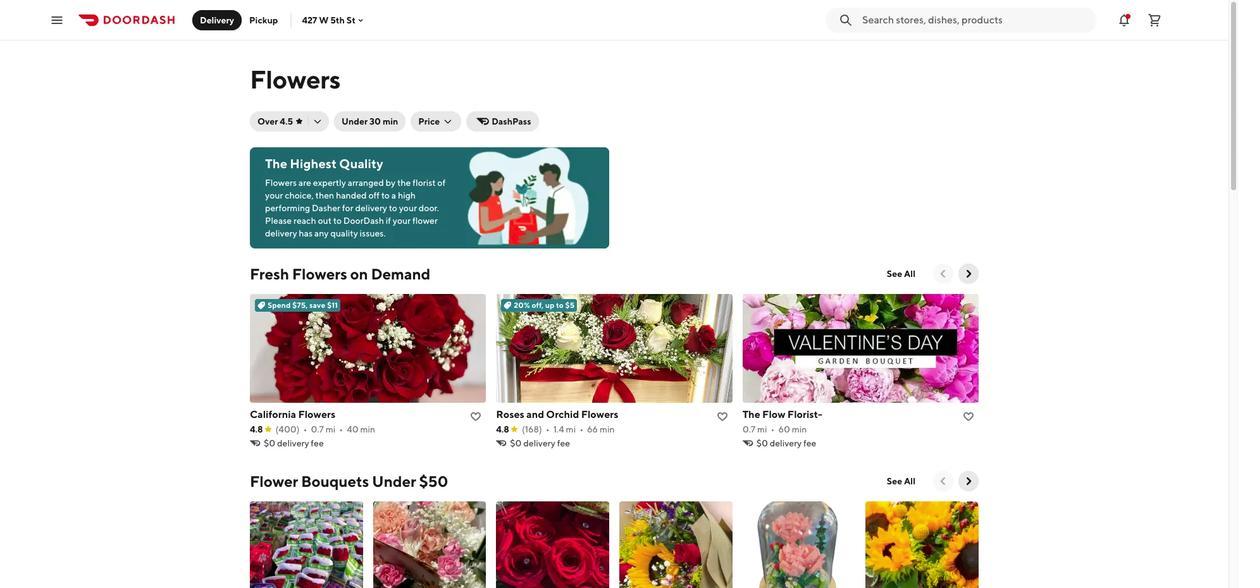 Task type: vqa. For each thing, say whether or not it's contained in the screenshot.
Flow on the bottom right of the page
yes



Task type: describe. For each thing, give the bounding box(es) containing it.
choice,
[[285, 190, 314, 201]]

doordash
[[343, 216, 384, 226]]

dashpass button
[[466, 111, 539, 132]]

60
[[778, 425, 790, 435]]

over 4.5
[[257, 116, 293, 127]]

flowers up '66'
[[581, 409, 618, 421]]

dasher
[[312, 203, 340, 213]]

delivery button
[[192, 10, 242, 30]]

1 vertical spatial under
[[372, 473, 416, 490]]

1.4
[[553, 425, 564, 435]]

20% off, up to $5
[[514, 301, 575, 310]]

highest
[[290, 156, 337, 171]]

delivery
[[200, 15, 234, 25]]

4.8 for california flowers
[[250, 425, 263, 435]]

on
[[350, 265, 368, 283]]

high
[[398, 190, 416, 201]]

min inside button
[[383, 116, 398, 127]]

orchid
[[546, 409, 579, 421]]

issues.
[[360, 228, 386, 239]]

if
[[386, 216, 391, 226]]

20%
[[514, 301, 530, 310]]

all for demand
[[904, 269, 915, 279]]

by
[[386, 178, 396, 188]]

flowers up save
[[292, 265, 347, 283]]

performing
[[265, 203, 310, 213]]

$​0 for roses
[[510, 438, 522, 449]]

up
[[545, 301, 555, 310]]

• inside the flow florist- 0.7 mi • 60 min
[[771, 425, 775, 435]]

427 w 5th st button
[[302, 15, 366, 25]]

quality
[[339, 156, 383, 171]]

bouquets
[[301, 473, 369, 490]]

1 • from the left
[[303, 425, 307, 435]]

has
[[299, 228, 313, 239]]

pickup button
[[242, 10, 286, 30]]

Store search: begin typing to search for stores available on DoorDash text field
[[862, 13, 1089, 27]]

to right "up"
[[556, 301, 564, 310]]

fee for flowers
[[311, 438, 324, 449]]

next button of carousel image for $50
[[962, 475, 975, 488]]

2 • from the left
[[339, 425, 343, 435]]

for
[[342, 203, 353, 213]]

all for $50
[[904, 476, 915, 487]]

• 0.7 mi • 40 min
[[303, 425, 375, 435]]

previous button of carousel image
[[937, 475, 950, 488]]

$11
[[327, 301, 338, 310]]

spend
[[268, 301, 291, 310]]

california flowers
[[250, 409, 335, 421]]

next button of carousel image for demand
[[962, 268, 975, 280]]

$50
[[419, 473, 448, 490]]

out
[[318, 216, 332, 226]]

427 w 5th st
[[302, 15, 355, 25]]

notification bell image
[[1117, 12, 1132, 28]]

and
[[526, 409, 544, 421]]

fresh flowers on demand
[[250, 265, 430, 283]]

3 $​0 from the left
[[756, 438, 768, 449]]

see all link for $50
[[879, 471, 923, 492]]

30
[[369, 116, 381, 127]]

california
[[250, 409, 296, 421]]

see for fresh flowers on demand
[[887, 269, 902, 279]]

save
[[309, 301, 325, 310]]

$5
[[565, 301, 575, 310]]

flower
[[250, 473, 298, 490]]

off
[[368, 190, 380, 201]]

previous button of carousel image
[[937, 268, 950, 280]]

fresh flowers on demand link
[[250, 264, 430, 284]]

delivery down off
[[355, 203, 387, 213]]

a
[[391, 190, 396, 201]]

flowers up over 4.5 'button'
[[250, 65, 340, 94]]

fee for and
[[557, 438, 570, 449]]

door.
[[419, 203, 439, 213]]

min right '66'
[[600, 425, 615, 435]]

4.5
[[280, 116, 293, 127]]

$​0 delivery fee for flowers
[[264, 438, 324, 449]]

under inside button
[[342, 116, 368, 127]]

see for flower bouquets under $50
[[887, 476, 902, 487]]

$75,
[[292, 301, 308, 310]]



Task type: locate. For each thing, give the bounding box(es) containing it.
3 • from the left
[[546, 425, 550, 435]]

2 see all link from the top
[[879, 471, 923, 492]]

the
[[397, 178, 411, 188]]

see all for fresh flowers on demand
[[887, 269, 915, 279]]

are
[[299, 178, 311, 188]]

mi for and
[[566, 425, 576, 435]]

0 horizontal spatial 4.8
[[250, 425, 263, 435]]

to right out at the left of the page
[[333, 216, 342, 226]]

1 4.8 from the left
[[250, 425, 263, 435]]

2 mi from the left
[[566, 425, 576, 435]]

spend $75, save $11
[[268, 301, 338, 310]]

florist
[[413, 178, 436, 188]]

1 see all from the top
[[887, 269, 915, 279]]

2 horizontal spatial fee
[[803, 438, 816, 449]]

0 vertical spatial see all
[[887, 269, 915, 279]]

0 horizontal spatial mi
[[326, 425, 335, 435]]

roses and orchid flowers
[[496, 409, 618, 421]]

4.8 down roses
[[496, 425, 509, 435]]

• left 1.4 on the bottom left of page
[[546, 425, 550, 435]]

2 $​0 from the left
[[510, 438, 522, 449]]

to down a
[[389, 203, 397, 213]]

mi inside the flow florist- 0.7 mi • 60 min
[[757, 425, 767, 435]]

427
[[302, 15, 317, 25]]

all left previous button of carousel icon
[[904, 476, 915, 487]]

over
[[257, 116, 278, 127]]

off,
[[532, 301, 544, 310]]

2 4.8 from the left
[[496, 425, 509, 435]]

1 vertical spatial next button of carousel image
[[962, 475, 975, 488]]

flowers are expertly arranged by the florist of your choice, then handed off to a high performing dasher for delivery to your door. please reach out to doordash if your flower delivery has any quality issues.
[[265, 178, 446, 239]]

dashpass
[[492, 116, 531, 127]]

1 vertical spatial see all
[[887, 476, 915, 487]]

4 • from the left
[[580, 425, 583, 435]]

delivery down 60
[[770, 438, 802, 449]]

the flow florist- 0.7 mi • 60 min
[[743, 409, 822, 435]]

price
[[418, 116, 440, 127]]

delivery
[[355, 203, 387, 213], [265, 228, 297, 239], [277, 438, 309, 449], [523, 438, 555, 449], [770, 438, 802, 449]]

flower bouquets under $50
[[250, 473, 448, 490]]

0 vertical spatial next button of carousel image
[[962, 268, 975, 280]]

see left previous button of carousel icon
[[887, 476, 902, 487]]

delivery down (168) in the left bottom of the page
[[523, 438, 555, 449]]

expertly
[[313, 178, 346, 188]]

see
[[887, 269, 902, 279], [887, 476, 902, 487]]

1 vertical spatial the
[[743, 409, 760, 421]]

mi left the 40
[[326, 425, 335, 435]]

0 horizontal spatial fee
[[311, 438, 324, 449]]

0 vertical spatial see all link
[[879, 264, 923, 284]]

• right (400)
[[303, 425, 307, 435]]

0 vertical spatial the
[[265, 156, 287, 171]]

$​0 delivery fee down (400)
[[264, 438, 324, 449]]

1 all from the top
[[904, 269, 915, 279]]

0 items, open order cart image
[[1147, 12, 1162, 28]]

0.7
[[311, 425, 324, 435], [743, 425, 756, 435]]

0 horizontal spatial $​0
[[264, 438, 275, 449]]

2 fee from the left
[[557, 438, 570, 449]]

$​0 delivery fee for and
[[510, 438, 570, 449]]

2 $​0 delivery fee from the left
[[510, 438, 570, 449]]

40
[[347, 425, 359, 435]]

3 fee from the left
[[803, 438, 816, 449]]

2 horizontal spatial $​0
[[756, 438, 768, 449]]

1 $​0 from the left
[[264, 438, 275, 449]]

$​0 delivery fee down (168) in the left bottom of the page
[[510, 438, 570, 449]]

1 horizontal spatial $​0 delivery fee
[[510, 438, 570, 449]]

•
[[303, 425, 307, 435], [339, 425, 343, 435], [546, 425, 550, 435], [580, 425, 583, 435], [771, 425, 775, 435]]

0 horizontal spatial under
[[342, 116, 368, 127]]

1 $​0 delivery fee from the left
[[264, 438, 324, 449]]

next button of carousel image
[[962, 268, 975, 280], [962, 475, 975, 488]]

over 4.5 button
[[250, 111, 329, 132]]

handed
[[336, 190, 367, 201]]

0 horizontal spatial the
[[265, 156, 287, 171]]

flowers up • 0.7 mi • 40 min
[[298, 409, 335, 421]]

your down high
[[399, 203, 417, 213]]

mi down flow
[[757, 425, 767, 435]]

flowers
[[250, 65, 340, 94], [265, 178, 297, 188], [292, 265, 347, 283], [298, 409, 335, 421], [581, 409, 618, 421]]

see all left previous button of carousel icon
[[887, 476, 915, 487]]

66
[[587, 425, 598, 435]]

(400)
[[276, 425, 300, 435]]

delivery for the flow florist-
[[770, 438, 802, 449]]

demand
[[371, 265, 430, 283]]

$​0 down roses
[[510, 438, 522, 449]]

1 vertical spatial see all link
[[879, 471, 923, 492]]

flowers up choice,
[[265, 178, 297, 188]]

(168)
[[522, 425, 542, 435]]

$​0 delivery fee
[[264, 438, 324, 449], [510, 438, 570, 449], [756, 438, 816, 449]]

1 fee from the left
[[311, 438, 324, 449]]

please
[[265, 216, 292, 226]]

min inside the flow florist- 0.7 mi • 60 min
[[792, 425, 807, 435]]

florist-
[[788, 409, 822, 421]]

min right the 30
[[383, 116, 398, 127]]

1 vertical spatial see
[[887, 476, 902, 487]]

1 horizontal spatial mi
[[566, 425, 576, 435]]

any
[[314, 228, 329, 239]]

1 horizontal spatial 4.8
[[496, 425, 509, 435]]

flowers inside flowers are expertly arranged by the florist of your choice, then handed off to a high performing dasher for delivery to your door. please reach out to doordash if your flower delivery has any quality issues.
[[265, 178, 297, 188]]

2 0.7 from the left
[[743, 425, 756, 435]]

see left previous button of carousel image
[[887, 269, 902, 279]]

1 see from the top
[[887, 269, 902, 279]]

see all link left previous button of carousel image
[[879, 264, 923, 284]]

roses
[[496, 409, 524, 421]]

delivery down please
[[265, 228, 297, 239]]

1 see all link from the top
[[879, 264, 923, 284]]

2 horizontal spatial mi
[[757, 425, 767, 435]]

under
[[342, 116, 368, 127], [372, 473, 416, 490]]

1 horizontal spatial under
[[372, 473, 416, 490]]

flow
[[762, 409, 785, 421]]

$​0 down the flow florist- 0.7 mi • 60 min
[[756, 438, 768, 449]]

4.8 down california
[[250, 425, 263, 435]]

see all link left previous button of carousel icon
[[879, 471, 923, 492]]

3 $​0 delivery fee from the left
[[756, 438, 816, 449]]

delivery down (400)
[[277, 438, 309, 449]]

5 • from the left
[[771, 425, 775, 435]]

next button of carousel image right previous button of carousel icon
[[962, 475, 975, 488]]

1 horizontal spatial the
[[743, 409, 760, 421]]

flower bouquets under $50 link
[[250, 471, 448, 492]]

$​0
[[264, 438, 275, 449], [510, 438, 522, 449], [756, 438, 768, 449]]

under 30 min
[[342, 116, 398, 127]]

1 next button of carousel image from the top
[[962, 268, 975, 280]]

all
[[904, 269, 915, 279], [904, 476, 915, 487]]

mi for flowers
[[326, 425, 335, 435]]

next button of carousel image right previous button of carousel image
[[962, 268, 975, 280]]

the for the highest quality
[[265, 156, 287, 171]]

3 mi from the left
[[757, 425, 767, 435]]

2 vertical spatial your
[[393, 216, 411, 226]]

your right if
[[393, 216, 411, 226]]

• left 60
[[771, 425, 775, 435]]

• left '66'
[[580, 425, 583, 435]]

4.8 for roses and orchid flowers
[[496, 425, 509, 435]]

fresh
[[250, 265, 289, 283]]

2 see from the top
[[887, 476, 902, 487]]

reach
[[294, 216, 316, 226]]

the inside the flow florist- 0.7 mi • 60 min
[[743, 409, 760, 421]]

your up performing
[[265, 190, 283, 201]]

1 horizontal spatial fee
[[557, 438, 570, 449]]

2 see all from the top
[[887, 476, 915, 487]]

price button
[[411, 111, 461, 132]]

mi right 1.4 on the bottom left of page
[[566, 425, 576, 435]]

min right the 40
[[360, 425, 375, 435]]

delivery for roses and orchid flowers
[[523, 438, 555, 449]]

flower
[[412, 216, 438, 226]]

quality
[[330, 228, 358, 239]]

min
[[383, 116, 398, 127], [360, 425, 375, 435], [600, 425, 615, 435], [792, 425, 807, 435]]

fee down 1.4 on the bottom left of page
[[557, 438, 570, 449]]

under left the 30
[[342, 116, 368, 127]]

pickup
[[249, 15, 278, 25]]

0.7 left 60
[[743, 425, 756, 435]]

under left $50
[[372, 473, 416, 490]]

1 0.7 from the left
[[311, 425, 324, 435]]

see all link
[[879, 264, 923, 284], [879, 471, 923, 492]]

st
[[347, 15, 355, 25]]

2 all from the top
[[904, 476, 915, 487]]

0.7 inside the flow florist- 0.7 mi • 60 min
[[743, 425, 756, 435]]

5th
[[330, 15, 345, 25]]

of
[[437, 178, 446, 188]]

1 vertical spatial all
[[904, 476, 915, 487]]

see all for flower bouquets under $50
[[887, 476, 915, 487]]

under 30 min button
[[334, 111, 406, 132]]

0 vertical spatial under
[[342, 116, 368, 127]]

min right 60
[[792, 425, 807, 435]]

• 1.4 mi • 66 min
[[546, 425, 615, 435]]

your
[[265, 190, 283, 201], [399, 203, 417, 213], [393, 216, 411, 226]]

the highest quality
[[265, 156, 383, 171]]

all left previous button of carousel image
[[904, 269, 915, 279]]

see all left previous button of carousel image
[[887, 269, 915, 279]]

1 horizontal spatial 0.7
[[743, 425, 756, 435]]

open menu image
[[49, 12, 65, 28]]

delivery for california flowers
[[277, 438, 309, 449]]

2 horizontal spatial $​0 delivery fee
[[756, 438, 816, 449]]

the
[[265, 156, 287, 171], [743, 409, 760, 421]]

• left the 40
[[339, 425, 343, 435]]

$​0 delivery fee down 60
[[756, 438, 816, 449]]

2 next button of carousel image from the top
[[962, 475, 975, 488]]

fee down • 0.7 mi • 40 min
[[311, 438, 324, 449]]

to left a
[[381, 190, 390, 201]]

fee
[[311, 438, 324, 449], [557, 438, 570, 449], [803, 438, 816, 449]]

the for the flow florist- 0.7 mi • 60 min
[[743, 409, 760, 421]]

see all link for demand
[[879, 264, 923, 284]]

0 vertical spatial your
[[265, 190, 283, 201]]

1 vertical spatial your
[[399, 203, 417, 213]]

to
[[381, 190, 390, 201], [389, 203, 397, 213], [333, 216, 342, 226], [556, 301, 564, 310]]

the left flow
[[743, 409, 760, 421]]

the left highest at the top left
[[265, 156, 287, 171]]

0 vertical spatial see
[[887, 269, 902, 279]]

0 vertical spatial all
[[904, 269, 915, 279]]

0.7 down california flowers
[[311, 425, 324, 435]]

0 horizontal spatial $​0 delivery fee
[[264, 438, 324, 449]]

$​0 for california
[[264, 438, 275, 449]]

w
[[319, 15, 329, 25]]

0 horizontal spatial 0.7
[[311, 425, 324, 435]]

arranged
[[348, 178, 384, 188]]

fee down florist-
[[803, 438, 816, 449]]

1 horizontal spatial $​0
[[510, 438, 522, 449]]

1 mi from the left
[[326, 425, 335, 435]]

4.8
[[250, 425, 263, 435], [496, 425, 509, 435]]

then
[[315, 190, 334, 201]]

mi
[[326, 425, 335, 435], [566, 425, 576, 435], [757, 425, 767, 435]]

$​0 down california
[[264, 438, 275, 449]]



